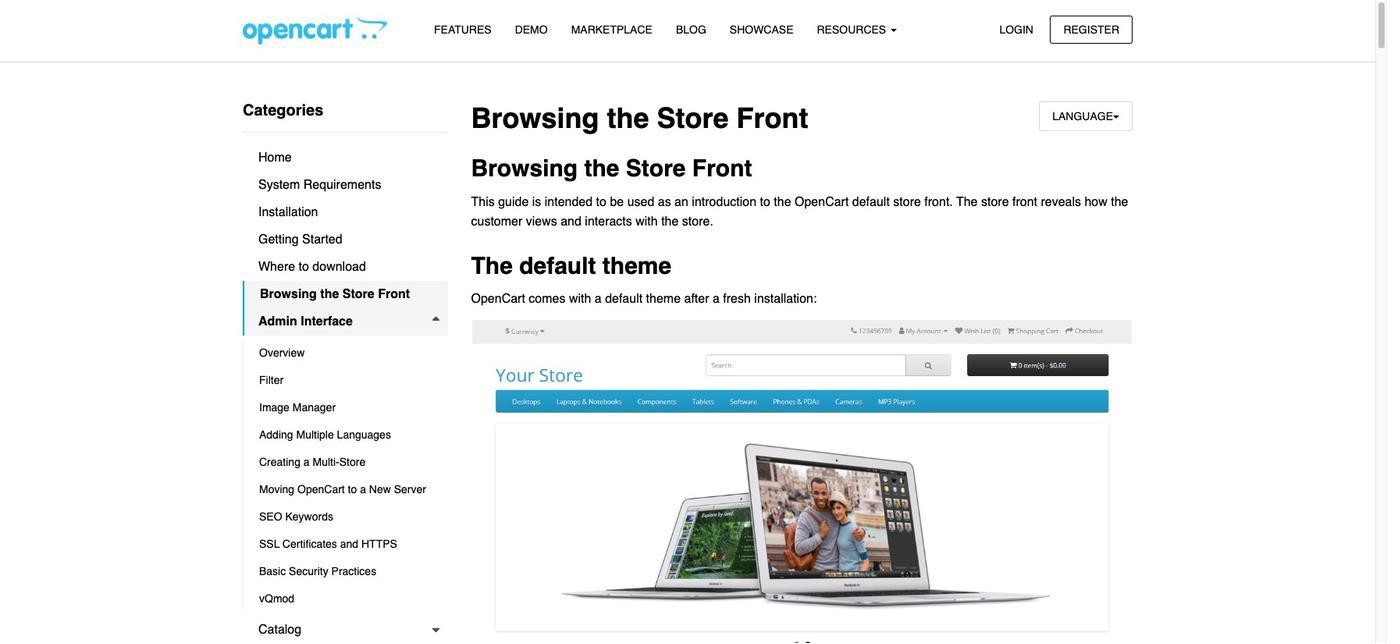 Task type: describe. For each thing, give the bounding box(es) containing it.
and inside 'link'
[[340, 538, 358, 550]]

filter link
[[244, 367, 448, 394]]

download
[[313, 260, 366, 274]]

system requirements
[[258, 178, 381, 192]]

front.
[[925, 195, 953, 209]]

home link
[[243, 144, 448, 172]]

0 horizontal spatial default
[[519, 252, 596, 279]]

image manager
[[259, 401, 336, 414]]

0 vertical spatial theme
[[603, 252, 672, 279]]

https
[[361, 538, 397, 550]]

this
[[471, 195, 495, 209]]

be
[[610, 195, 624, 209]]

to inside where to download "link"
[[299, 260, 309, 274]]

ssl certificates and https link
[[244, 531, 448, 558]]

intended
[[545, 195, 593, 209]]

to left be
[[596, 195, 607, 209]]

2 vertical spatial browsing the store front
[[260, 287, 410, 301]]

the default theme
[[471, 252, 672, 279]]

seo keywords link
[[244, 504, 448, 531]]

as
[[658, 195, 671, 209]]

to inside moving opencart to a new server link
[[348, 483, 357, 496]]

creating a multi-store link
[[244, 449, 448, 476]]

server
[[394, 483, 426, 496]]

resources
[[817, 23, 889, 36]]

and inside this guide is intended to be used as an introduction to the opencart default store front. the store front reveals how the customer views and interacts with the store.
[[561, 215, 582, 229]]

features
[[434, 23, 492, 36]]

views
[[526, 215, 557, 229]]

0 horizontal spatial the
[[471, 252, 513, 279]]

catalog link
[[243, 617, 448, 643]]

languages
[[337, 429, 391, 441]]

catalog
[[258, 623, 301, 637]]

seo keywords
[[259, 511, 333, 523]]

2 vertical spatial browsing
[[260, 287, 317, 301]]

1 vertical spatial theme
[[646, 292, 681, 306]]

ssl
[[259, 538, 280, 550]]

home
[[258, 151, 292, 165]]

image manager link
[[244, 394, 448, 422]]

this guide is intended to be used as an introduction to the opencart default store front. the store front reveals how the customer views and interacts with the store.
[[471, 195, 1128, 229]]

moving
[[259, 483, 294, 496]]

overview link
[[244, 340, 448, 367]]

where to download
[[258, 260, 366, 274]]

language
[[1052, 110, 1113, 123]]

admin interface link
[[243, 308, 448, 336]]

interacts
[[585, 215, 632, 229]]

manager
[[293, 401, 336, 414]]

opencart inside moving opencart to a new server link
[[297, 483, 345, 496]]

multiple
[[296, 429, 334, 441]]

front office image
[[471, 320, 1133, 643]]

features link
[[422, 16, 503, 44]]

to right introduction
[[760, 195, 770, 209]]

register link
[[1050, 15, 1133, 44]]

reveals
[[1041, 195, 1081, 209]]

vqmod link
[[244, 585, 448, 613]]

store.
[[682, 215, 713, 229]]

basic security practices
[[259, 565, 376, 578]]

moving opencart to a new server
[[259, 483, 426, 496]]

how
[[1085, 195, 1108, 209]]

system requirements link
[[243, 172, 448, 199]]

getting
[[258, 233, 299, 247]]

where
[[258, 260, 295, 274]]

certificates
[[282, 538, 337, 550]]

basic security practices link
[[244, 558, 448, 585]]

security
[[289, 565, 328, 578]]

showcase link
[[718, 16, 805, 44]]

adding multiple languages link
[[244, 422, 448, 449]]

filter
[[259, 374, 283, 386]]

adding multiple languages
[[259, 429, 391, 441]]

marketplace
[[571, 23, 653, 36]]

front inside browsing the store front link
[[378, 287, 410, 301]]

the inside this guide is intended to be used as an introduction to the opencart default store front. the store front reveals how the customer views and interacts with the store.
[[956, 195, 978, 209]]

2 vertical spatial default
[[605, 292, 643, 306]]

started
[[302, 233, 342, 247]]

comes
[[529, 292, 566, 306]]

with inside this guide is intended to be used as an introduction to the opencart default store front. the store front reveals how the customer views and interacts with the store.
[[636, 215, 658, 229]]

1 horizontal spatial opencart
[[471, 292, 525, 306]]

opencart - open source shopping cart solution image
[[243, 16, 387, 44]]

a left new
[[360, 483, 366, 496]]

0 vertical spatial browsing
[[471, 102, 599, 134]]

used
[[627, 195, 654, 209]]

0 horizontal spatial with
[[569, 292, 591, 306]]



Task type: locate. For each thing, give the bounding box(es) containing it.
a right after
[[713, 292, 720, 306]]

browsing the store front
[[471, 102, 808, 134], [471, 155, 752, 182], [260, 287, 410, 301]]

system
[[258, 178, 300, 192]]

opencart
[[795, 195, 849, 209], [471, 292, 525, 306], [297, 483, 345, 496]]

demo
[[515, 23, 548, 36]]

overview
[[259, 347, 305, 359]]

0 vertical spatial the
[[956, 195, 978, 209]]

browsing the store front link
[[243, 281, 448, 308]]

with right comes at the top of page
[[569, 292, 591, 306]]

installation:
[[754, 292, 817, 306]]

the down customer
[[471, 252, 513, 279]]

interface
[[301, 315, 353, 329]]

store
[[657, 102, 729, 134], [626, 155, 686, 182], [343, 287, 374, 301], [339, 456, 365, 468]]

theme left after
[[646, 292, 681, 306]]

theme
[[603, 252, 672, 279], [646, 292, 681, 306]]

demo link
[[503, 16, 559, 44]]

2 vertical spatial opencart
[[297, 483, 345, 496]]

to left new
[[348, 483, 357, 496]]

2 horizontal spatial default
[[852, 195, 890, 209]]

store left front.
[[893, 195, 921, 209]]

1 vertical spatial the
[[471, 252, 513, 279]]

0 vertical spatial and
[[561, 215, 582, 229]]

vqmod
[[259, 593, 294, 605]]

creating a multi-store
[[259, 456, 365, 468]]

front
[[1012, 195, 1037, 209]]

getting started link
[[243, 226, 448, 254]]

default left front.
[[852, 195, 890, 209]]

creating
[[259, 456, 300, 468]]

2 horizontal spatial opencart
[[795, 195, 849, 209]]

keywords
[[285, 511, 333, 523]]

language button
[[1039, 101, 1133, 131]]

fresh
[[723, 292, 751, 306]]

admin
[[258, 315, 297, 329]]

and
[[561, 215, 582, 229], [340, 538, 358, 550]]

adding
[[259, 429, 293, 441]]

1 vertical spatial with
[[569, 292, 591, 306]]

and down seo keywords link
[[340, 538, 358, 550]]

1 store from the left
[[893, 195, 921, 209]]

0 horizontal spatial store
[[893, 195, 921, 209]]

installation
[[258, 205, 318, 219]]

a left multi- in the bottom of the page
[[304, 456, 310, 468]]

login link
[[986, 15, 1047, 44]]

basic
[[259, 565, 286, 578]]

a down the default theme at the left top of page
[[595, 292, 602, 306]]

0 vertical spatial front
[[737, 102, 808, 134]]

customer
[[471, 215, 522, 229]]

front
[[737, 102, 808, 134], [692, 155, 752, 182], [378, 287, 410, 301]]

categories
[[243, 101, 323, 119]]

0 vertical spatial with
[[636, 215, 658, 229]]

installation link
[[243, 199, 448, 226]]

multi-
[[313, 456, 339, 468]]

to
[[596, 195, 607, 209], [760, 195, 770, 209], [299, 260, 309, 274], [348, 483, 357, 496]]

admin interface
[[258, 315, 353, 329]]

default inside this guide is intended to be used as an introduction to the opencart default store front. the store front reveals how the customer views and interacts with the store.
[[852, 195, 890, 209]]

0 horizontal spatial and
[[340, 538, 358, 550]]

seo
[[259, 511, 282, 523]]

with
[[636, 215, 658, 229], [569, 292, 591, 306]]

1 horizontal spatial store
[[981, 195, 1009, 209]]

and down intended
[[561, 215, 582, 229]]

store left front
[[981, 195, 1009, 209]]

0 vertical spatial browsing the store front
[[471, 102, 808, 134]]

guide
[[498, 195, 529, 209]]

with down the used
[[636, 215, 658, 229]]

opencart comes with a default theme after a fresh installation:
[[471, 292, 817, 306]]

1 horizontal spatial the
[[956, 195, 978, 209]]

opencart inside this guide is intended to be used as an introduction to the opencart default store front. the store front reveals how the customer views and interacts with the store.
[[795, 195, 849, 209]]

requirements
[[304, 178, 381, 192]]

marketplace link
[[559, 16, 664, 44]]

1 vertical spatial browsing
[[471, 155, 578, 182]]

0 horizontal spatial opencart
[[297, 483, 345, 496]]

showcase
[[730, 23, 794, 36]]

is
[[532, 195, 541, 209]]

1 horizontal spatial and
[[561, 215, 582, 229]]

ssl certificates and https
[[259, 538, 397, 550]]

the inside browsing the store front link
[[320, 287, 339, 301]]

default down the default theme at the left top of page
[[605, 292, 643, 306]]

register
[[1064, 23, 1119, 36]]

1 vertical spatial opencart
[[471, 292, 525, 306]]

1 vertical spatial front
[[692, 155, 752, 182]]

1 horizontal spatial default
[[605, 292, 643, 306]]

1 vertical spatial browsing the store front
[[471, 155, 752, 182]]

store
[[893, 195, 921, 209], [981, 195, 1009, 209]]

resources link
[[805, 16, 909, 44]]

after
[[684, 292, 709, 306]]

default up comes at the top of page
[[519, 252, 596, 279]]

1 horizontal spatial with
[[636, 215, 658, 229]]

2 vertical spatial front
[[378, 287, 410, 301]]

image
[[259, 401, 290, 414]]

blog link
[[664, 16, 718, 44]]

new
[[369, 483, 391, 496]]

moving opencart to a new server link
[[244, 476, 448, 504]]

browsing
[[471, 102, 599, 134], [471, 155, 578, 182], [260, 287, 317, 301]]

1 vertical spatial and
[[340, 538, 358, 550]]

1 vertical spatial default
[[519, 252, 596, 279]]

2 store from the left
[[981, 195, 1009, 209]]

the right front.
[[956, 195, 978, 209]]

0 vertical spatial default
[[852, 195, 890, 209]]

practices
[[331, 565, 376, 578]]

to right where in the left of the page
[[299, 260, 309, 274]]

0 vertical spatial opencart
[[795, 195, 849, 209]]

blog
[[676, 23, 706, 36]]

theme up opencart comes with a default theme after a fresh installation:
[[603, 252, 672, 279]]

an
[[675, 195, 688, 209]]

login
[[1000, 23, 1034, 36]]

getting started
[[258, 233, 342, 247]]



Task type: vqa. For each thing, say whether or not it's contained in the screenshot.
THE OPENCART COMES WITH A DEFAULT THEME AFTER A FRESH INSTALLATION:
yes



